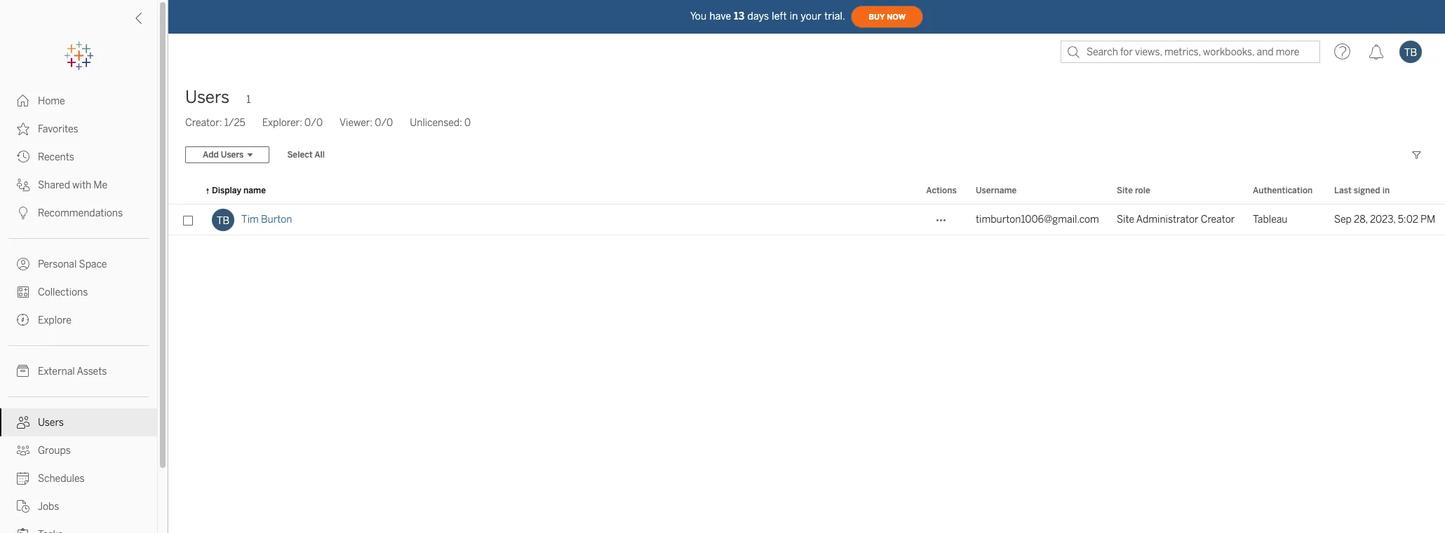 Task type: describe. For each thing, give the bounding box(es) containing it.
you have 13 days left in your trial.
[[690, 10, 845, 22]]

left
[[772, 10, 787, 22]]

unlicensed: 0
[[410, 117, 471, 129]]

personal
[[38, 259, 77, 271]]

select
[[287, 150, 313, 160]]

recommendations link
[[0, 199, 157, 227]]

0/0 for viewer: 0/0
[[375, 117, 393, 129]]

display name
[[212, 186, 266, 196]]

add users
[[203, 150, 244, 160]]

pm
[[1421, 214, 1435, 226]]

by text only_f5he34f image for jobs
[[17, 501, 29, 513]]

by text only_f5he34f image for favorites
[[17, 123, 29, 135]]

me
[[94, 180, 107, 192]]

personal space
[[38, 259, 107, 271]]

1
[[246, 94, 251, 106]]

by text only_f5he34f image for users
[[17, 417, 29, 429]]

0 vertical spatial users
[[185, 87, 230, 107]]

select all
[[287, 150, 325, 160]]

sep
[[1334, 214, 1352, 226]]

personal space link
[[0, 250, 157, 278]]

by text only_f5he34f image for personal space
[[17, 258, 29, 271]]

space
[[79, 259, 107, 271]]

by text only_f5he34f image for shared with me
[[17, 179, 29, 192]]

13
[[734, 10, 745, 22]]

site role
[[1117, 186, 1150, 196]]

username
[[976, 186, 1017, 196]]

name
[[243, 186, 266, 196]]

shared with me
[[38, 180, 107, 192]]

shared
[[38, 180, 70, 192]]

by text only_f5he34f image for explore
[[17, 314, 29, 327]]

last signed in
[[1334, 186, 1390, 196]]

display
[[212, 186, 241, 196]]

site for site role
[[1117, 186, 1133, 196]]

shared with me link
[[0, 171, 157, 199]]

5:02
[[1398, 214, 1418, 226]]

by text only_f5he34f image for collections
[[17, 286, 29, 299]]

add
[[203, 150, 219, 160]]

buy now button
[[851, 6, 923, 28]]

add users button
[[185, 147, 270, 163]]

explore link
[[0, 307, 157, 335]]

users link
[[0, 409, 157, 437]]

role
[[1135, 186, 1150, 196]]

navigation panel element
[[0, 42, 157, 534]]

authentication
[[1253, 186, 1313, 196]]

select all button
[[278, 147, 334, 163]]

explorer:
[[262, 117, 302, 129]]

all
[[314, 150, 325, 160]]

have
[[709, 10, 731, 22]]

site for site administrator creator
[[1117, 214, 1134, 226]]

buy now
[[869, 12, 906, 21]]

favorites link
[[0, 115, 157, 143]]

in inside 'grid'
[[1382, 186, 1390, 196]]

last
[[1334, 186, 1352, 196]]

schedules link
[[0, 465, 157, 493]]

external
[[38, 366, 75, 378]]

recents link
[[0, 143, 157, 171]]

2023,
[[1370, 214, 1396, 226]]

unlicensed:
[[410, 117, 462, 129]]



Task type: locate. For each thing, give the bounding box(es) containing it.
by text only_f5he34f image for schedules
[[17, 473, 29, 485]]

by text only_f5he34f image inside the home link
[[17, 95, 29, 107]]

0/0 for explorer: 0/0
[[305, 117, 323, 129]]

by text only_f5he34f image inside collections link
[[17, 286, 29, 299]]

8 by text only_f5he34f image from the top
[[17, 501, 29, 513]]

explore
[[38, 315, 71, 327]]

by text only_f5he34f image
[[17, 123, 29, 135], [17, 151, 29, 163], [17, 258, 29, 271], [17, 286, 29, 299], [17, 417, 29, 429], [17, 445, 29, 457], [17, 473, 29, 485], [17, 501, 29, 513], [17, 529, 29, 534]]

2 site from the top
[[1117, 214, 1134, 226]]

tim burton
[[241, 214, 292, 226]]

sep 28, 2023, 5:02 pm
[[1334, 214, 1435, 226]]

timburton1006@gmail.com
[[976, 214, 1099, 226]]

1 vertical spatial in
[[1382, 186, 1390, 196]]

site administrator creator
[[1117, 214, 1235, 226]]

by text only_f5he34f image for recommendations
[[17, 207, 29, 220]]

0 vertical spatial in
[[790, 10, 798, 22]]

2 by text only_f5he34f image from the top
[[17, 151, 29, 163]]

by text only_f5he34f image left shared
[[17, 179, 29, 192]]

groups link
[[0, 437, 157, 465]]

0/0 right the viewer:
[[375, 117, 393, 129]]

favorites
[[38, 123, 78, 135]]

now
[[887, 12, 906, 21]]

by text only_f5he34f image inside 'explore' link
[[17, 314, 29, 327]]

viewer:
[[340, 117, 373, 129]]

actions
[[926, 186, 957, 196]]

users right add
[[221, 150, 244, 160]]

site inside row
[[1117, 214, 1134, 226]]

9 by text only_f5he34f image from the top
[[17, 529, 29, 534]]

by text only_f5he34f image inside shared with me link
[[17, 179, 29, 192]]

by text only_f5he34f image
[[17, 95, 29, 107], [17, 179, 29, 192], [17, 207, 29, 220], [17, 314, 29, 327], [17, 365, 29, 378]]

by text only_f5he34f image inside external assets link
[[17, 365, 29, 378]]

home link
[[0, 87, 157, 115]]

by text only_f5he34f image left the personal
[[17, 258, 29, 271]]

by text only_f5he34f image left external on the bottom left of page
[[17, 365, 29, 378]]

recents
[[38, 152, 74, 163]]

collections link
[[0, 278, 157, 307]]

you
[[690, 10, 707, 22]]

administrator
[[1136, 214, 1199, 226]]

row
[[168, 205, 1445, 236]]

creator:
[[185, 117, 222, 129]]

by text only_f5he34f image inside groups link
[[17, 445, 29, 457]]

by text only_f5he34f image inside jobs link
[[17, 501, 29, 513]]

by text only_f5he34f image inside personal space link
[[17, 258, 29, 271]]

1/25
[[224, 117, 245, 129]]

1 by text only_f5he34f image from the top
[[17, 95, 29, 107]]

external assets link
[[0, 358, 157, 386]]

users
[[185, 87, 230, 107], [221, 150, 244, 160], [38, 417, 64, 429]]

1 vertical spatial site
[[1117, 214, 1134, 226]]

0 horizontal spatial 0/0
[[305, 117, 323, 129]]

viewer: 0/0
[[340, 117, 393, 129]]

groups
[[38, 445, 71, 457]]

by text only_f5he34f image down jobs link
[[17, 529, 29, 534]]

site
[[1117, 186, 1133, 196], [1117, 214, 1134, 226]]

external assets
[[38, 366, 107, 378]]

site down site role
[[1117, 214, 1134, 226]]

by text only_f5he34f image left schedules at the bottom of the page
[[17, 473, 29, 485]]

5 by text only_f5he34f image from the top
[[17, 365, 29, 378]]

by text only_f5he34f image for external assets
[[17, 365, 29, 378]]

by text only_f5he34f image inside users link
[[17, 417, 29, 429]]

0 horizontal spatial in
[[790, 10, 798, 22]]

1 horizontal spatial in
[[1382, 186, 1390, 196]]

tableau
[[1253, 214, 1288, 226]]

2 by text only_f5he34f image from the top
[[17, 179, 29, 192]]

7 by text only_f5he34f image from the top
[[17, 473, 29, 485]]

burton
[[261, 214, 292, 226]]

0/0
[[305, 117, 323, 129], [375, 117, 393, 129]]

explorer: 0/0
[[262, 117, 323, 129]]

1 by text only_f5he34f image from the top
[[17, 123, 29, 135]]

by text only_f5he34f image up groups link
[[17, 417, 29, 429]]

4 by text only_f5he34f image from the top
[[17, 286, 29, 299]]

by text only_f5he34f image inside recents link
[[17, 151, 29, 163]]

tim
[[241, 214, 259, 226]]

by text only_f5he34f image left "recommendations"
[[17, 207, 29, 220]]

days
[[747, 10, 769, 22]]

1 vertical spatial users
[[221, 150, 244, 160]]

with
[[72, 180, 91, 192]]

by text only_f5he34f image left groups
[[17, 445, 29, 457]]

main navigation. press the up and down arrow keys to access links. element
[[0, 87, 157, 534]]

1 site from the top
[[1117, 186, 1133, 196]]

creator: 1/25
[[185, 117, 245, 129]]

site left "role"
[[1117, 186, 1133, 196]]

0
[[464, 117, 471, 129]]

assets
[[77, 366, 107, 378]]

by text only_f5he34f image inside favorites link
[[17, 123, 29, 135]]

trial.
[[824, 10, 845, 22]]

3 by text only_f5he34f image from the top
[[17, 207, 29, 220]]

jobs
[[38, 502, 59, 513]]

by text only_f5he34f image for home
[[17, 95, 29, 107]]

creator
[[1201, 214, 1235, 226]]

row containing tim burton
[[168, 205, 1445, 236]]

by text only_f5he34f image left "home" on the top of page
[[17, 95, 29, 107]]

3 by text only_f5he34f image from the top
[[17, 258, 29, 271]]

tim burton link
[[241, 205, 292, 236]]

by text only_f5he34f image left "favorites"
[[17, 123, 29, 135]]

5 by text only_f5he34f image from the top
[[17, 417, 29, 429]]

recommendations
[[38, 208, 123, 220]]

signed
[[1354, 186, 1380, 196]]

2 vertical spatial users
[[38, 417, 64, 429]]

in right left
[[790, 10, 798, 22]]

28,
[[1354, 214, 1368, 226]]

6 by text only_f5he34f image from the top
[[17, 445, 29, 457]]

your
[[801, 10, 822, 22]]

users up groups
[[38, 417, 64, 429]]

collections
[[38, 287, 88, 299]]

home
[[38, 95, 65, 107]]

0/0 right explorer:
[[305, 117, 323, 129]]

by text only_f5he34f image inside schedules link
[[17, 473, 29, 485]]

jobs link
[[0, 493, 157, 521]]

by text only_f5he34f image inside recommendations 'link'
[[17, 207, 29, 220]]

users inside add users dropdown button
[[221, 150, 244, 160]]

Search for views, metrics, workbooks, and more text field
[[1061, 41, 1320, 63]]

by text only_f5he34f image for recents
[[17, 151, 29, 163]]

buy
[[869, 12, 885, 21]]

4 by text only_f5he34f image from the top
[[17, 314, 29, 327]]

schedules
[[38, 474, 85, 485]]

0 vertical spatial site
[[1117, 186, 1133, 196]]

by text only_f5he34f image left recents
[[17, 151, 29, 163]]

by text only_f5he34f image left collections
[[17, 286, 29, 299]]

grid containing tim burton
[[168, 178, 1445, 534]]

users up creator:
[[185, 87, 230, 107]]

in right the signed
[[1382, 186, 1390, 196]]

by text only_f5he34f image left jobs
[[17, 501, 29, 513]]

1 horizontal spatial 0/0
[[375, 117, 393, 129]]

grid
[[168, 178, 1445, 534]]

by text only_f5he34f image left "explore"
[[17, 314, 29, 327]]

by text only_f5he34f image for groups
[[17, 445, 29, 457]]

in
[[790, 10, 798, 22], [1382, 186, 1390, 196]]

2 0/0 from the left
[[375, 117, 393, 129]]

users inside users link
[[38, 417, 64, 429]]

1 0/0 from the left
[[305, 117, 323, 129]]



Task type: vqa. For each thing, say whether or not it's contained in the screenshot.
SET
no



